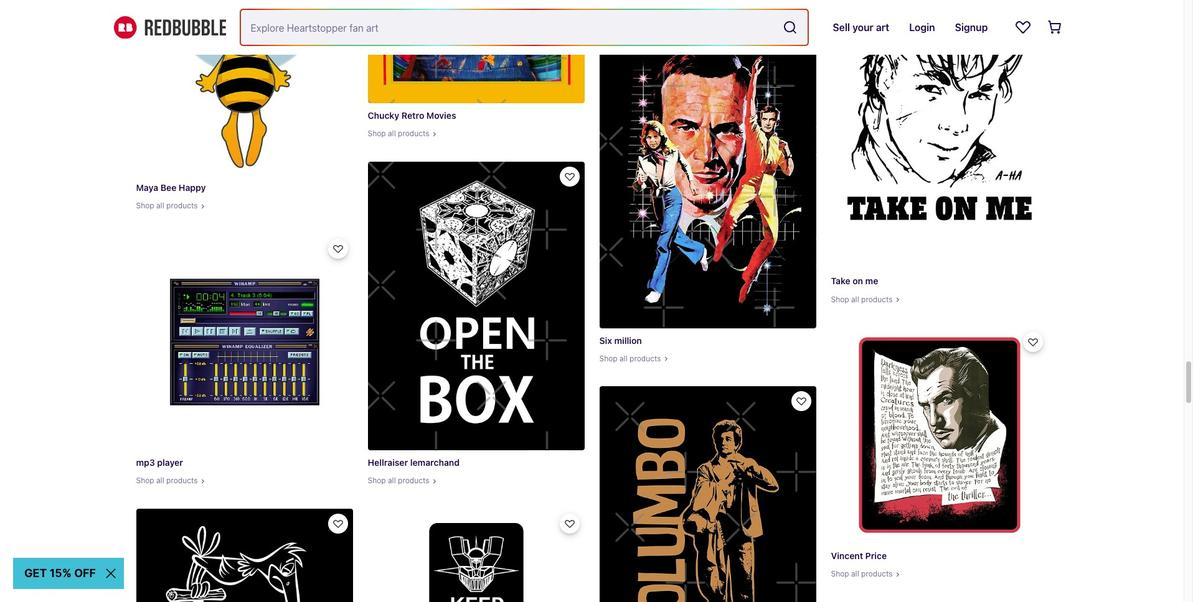 Task type: locate. For each thing, give the bounding box(es) containing it.
shop down six
[[599, 354, 617, 364]]

shop all products for bee
[[136, 201, 198, 211]]

player
[[157, 458, 183, 468]]

products down player
[[166, 476, 198, 486]]

shop all products
[[368, 129, 429, 138], [136, 201, 198, 211], [831, 295, 893, 304], [599, 354, 661, 364], [136, 476, 198, 486], [368, 477, 429, 486], [831, 570, 893, 579]]

maya bee happy
[[136, 182, 206, 193]]

all for take
[[851, 295, 859, 304]]

shop all products down player
[[136, 476, 198, 486]]

products down the happy
[[166, 201, 198, 211]]

products down price
[[861, 570, 893, 579]]

all for vincent
[[851, 570, 859, 579]]

shop for take
[[831, 295, 849, 304]]

six
[[599, 335, 612, 346]]

shop down chucky
[[368, 129, 386, 138]]

products down million
[[630, 354, 661, 364]]

hellraiser
[[368, 458, 408, 468]]

shop down take
[[831, 295, 849, 304]]

hellraiser lemarchand
[[368, 458, 460, 468]]

shop for mp3
[[136, 476, 154, 486]]

shop all products down bee on the top left of the page
[[136, 201, 198, 211]]

products down 'retro'
[[398, 129, 429, 138]]

take on me
[[831, 276, 878, 287]]

shop down mp3
[[136, 476, 154, 486]]

all down vincent price
[[851, 570, 859, 579]]

shop all products down the 'on'
[[831, 295, 893, 304]]

shop for six
[[599, 354, 617, 364]]

shop
[[368, 129, 386, 138], [136, 201, 154, 211], [831, 295, 849, 304], [599, 354, 617, 364], [136, 476, 154, 486], [368, 477, 386, 486], [831, 570, 849, 579]]

shop down hellraiser
[[368, 477, 386, 486]]

lemarchand
[[410, 458, 460, 468]]

all down hellraiser
[[388, 477, 396, 486]]

products for on
[[861, 295, 893, 304]]

price
[[865, 551, 887, 562]]

all
[[388, 129, 396, 138], [156, 201, 164, 211], [851, 295, 859, 304], [620, 354, 627, 364], [156, 476, 164, 486], [388, 477, 396, 486], [851, 570, 859, 579]]

chucky retro movies
[[368, 110, 456, 121]]

shop down the maya
[[136, 201, 154, 211]]

all down six million
[[620, 354, 627, 364]]

shop for vincent
[[831, 570, 849, 579]]

all down take on me
[[851, 295, 859, 304]]

products for bee
[[166, 201, 198, 211]]

shop all products for price
[[831, 570, 893, 579]]

shop for hellraiser
[[368, 477, 386, 486]]

six million
[[599, 335, 642, 346]]

all down 'mp3 player'
[[156, 476, 164, 486]]

maya
[[136, 182, 158, 193]]

chucky
[[368, 110, 399, 121]]

products for price
[[861, 570, 893, 579]]

vincent price
[[831, 551, 887, 562]]

shop down vincent
[[831, 570, 849, 579]]

on
[[853, 276, 863, 287]]

products
[[398, 129, 429, 138], [166, 201, 198, 211], [861, 295, 893, 304], [630, 354, 661, 364], [166, 476, 198, 486], [398, 477, 429, 486], [861, 570, 893, 579]]

None field
[[241, 10, 808, 45]]

Search term search field
[[241, 10, 778, 45]]

shop all products down million
[[599, 354, 661, 364]]

products down hellraiser lemarchand
[[398, 477, 429, 486]]

shop all products down hellraiser
[[368, 477, 429, 486]]

products for lemarchand
[[398, 477, 429, 486]]

all down bee on the top left of the page
[[156, 201, 164, 211]]

shop all products for lemarchand
[[368, 477, 429, 486]]

all down chucky
[[388, 129, 396, 138]]

shop all products down chucky retro movies
[[368, 129, 429, 138]]

all for hellraiser
[[388, 477, 396, 486]]

products down me
[[861, 295, 893, 304]]

products for million
[[630, 354, 661, 364]]

shop all products down vincent price
[[831, 570, 893, 579]]

shop all products for retro
[[368, 129, 429, 138]]



Task type: vqa. For each thing, say whether or not it's contained in the screenshot.
Six million
yes



Task type: describe. For each thing, give the bounding box(es) containing it.
all for mp3
[[156, 476, 164, 486]]

all for six
[[620, 354, 627, 364]]

take
[[831, 276, 850, 287]]

happy
[[179, 182, 206, 193]]

all for chucky
[[388, 129, 396, 138]]

redbubble logo image
[[114, 16, 226, 39]]

shop for maya
[[136, 201, 154, 211]]

shop all products for on
[[831, 295, 893, 304]]

retro
[[402, 110, 424, 121]]

movies
[[426, 110, 456, 121]]

shop all products for million
[[599, 354, 661, 364]]

me
[[865, 276, 878, 287]]

shop for chucky
[[368, 129, 386, 138]]

million
[[614, 335, 642, 346]]

all for maya
[[156, 201, 164, 211]]

vincent
[[831, 551, 863, 562]]

mp3
[[136, 458, 155, 468]]

products for player
[[166, 476, 198, 486]]

products for retro
[[398, 129, 429, 138]]

shop all products for player
[[136, 476, 198, 486]]

mp3 player
[[136, 458, 183, 468]]

bee
[[160, 182, 176, 193]]



